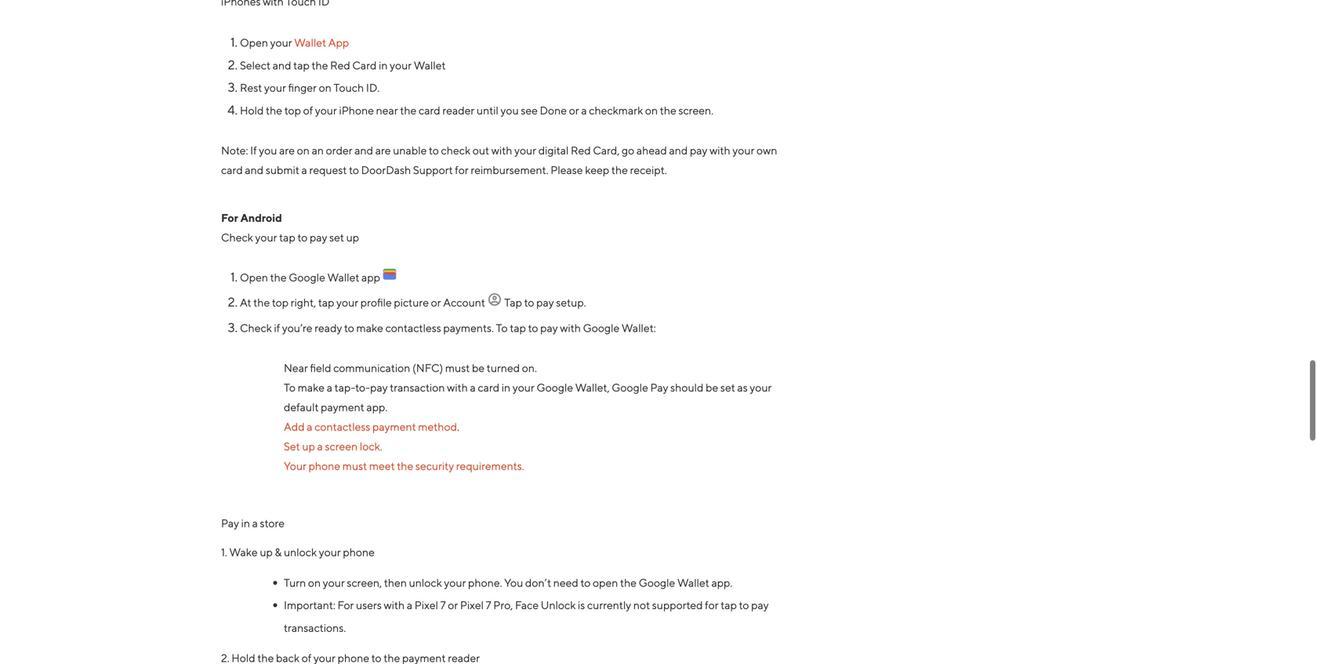 Task type: describe. For each thing, give the bounding box(es) containing it.
turned
[[487, 361, 520, 374]]

pay inside near field communication (nfc) must be turned on. to make a tap-to-pay transaction with a card in your google wallet, google pay should be set as your default payment app. add a contactless payment method . set up a screen lock. your phone must meet the security requirements.
[[370, 381, 388, 394]]

communication
[[333, 361, 410, 374]]

and down 'if'
[[245, 163, 264, 176]]

1 are from the left
[[279, 144, 295, 157]]

currently
[[587, 599, 631, 612]]

open
[[593, 576, 618, 589]]

own
[[757, 144, 777, 157]]

important: for users with a pixel 7 or pixel 7 pro, face unlock is currently not supported for tap to pay transactions.
[[284, 599, 769, 634]]

unable
[[393, 144, 427, 157]]

pay inside for android check your tap to pay set up
[[310, 231, 327, 244]]

make inside near field communication (nfc) must be turned on. to make a tap-to-pay transaction with a card in your google wallet, google pay should be set as your default payment app. add a contactless payment method . set up a screen lock. your phone must meet the security requirements.
[[298, 381, 325, 394]]

check if you're ready to make contactless payments. to tap to pay with google wallet:
[[240, 321, 656, 334]]

open your wallet app
[[240, 36, 349, 49]]

on right finger
[[319, 81, 332, 94]]

field
[[310, 361, 331, 374]]

your right card
[[390, 59, 412, 72]]

to up support in the left of the page
[[429, 144, 439, 157]]

open for open the google wallet app
[[240, 271, 268, 284]]

to right tap at left
[[524, 296, 534, 309]]

a right transaction
[[470, 381, 476, 394]]

hold
[[240, 104, 264, 117]]

wallet:
[[622, 321, 656, 334]]

for inside the important: for users with a pixel 7 or pixel 7 pro, face unlock is currently not supported for tap to pay transactions.
[[705, 599, 719, 612]]

for inside for android check your tap to pay set up
[[221, 211, 238, 224]]

0 vertical spatial red
[[330, 59, 350, 72]]

submit
[[266, 163, 299, 176]]

requirements.
[[456, 459, 524, 472]]

tap to pay setup.
[[502, 296, 586, 309]]

ahead
[[637, 144, 667, 157]]

2 pixel from the left
[[460, 599, 484, 612]]

you inside note: if you are on an order and are unable to check out with your digital red card, go ahead and pay with your own card and submit a request to doordash support for reimbursement. please keep the receipt.
[[259, 144, 277, 157]]

card inside note: if you are on an order and are unable to check out with your digital red card, go ahead and pay with your own card and submit a request to doordash support for reimbursement. please keep the receipt.
[[221, 163, 243, 176]]

go
[[622, 144, 635, 157]]

1.
[[221, 546, 227, 559]]

&
[[275, 546, 282, 559]]

your right of
[[315, 104, 337, 117]]

need
[[553, 576, 579, 589]]

red inside note: if you are on an order and are unable to check out with your digital red card, go ahead and pay with your own card and submit a request to doordash support for reimbursement. please keep the receipt.
[[571, 144, 591, 157]]

account
[[443, 296, 485, 309]]

card
[[352, 59, 377, 72]]

rest
[[240, 81, 262, 94]]

at
[[240, 296, 251, 309]]

face
[[515, 599, 539, 612]]

google right the wallet,
[[612, 381, 648, 394]]

0 vertical spatial or
[[569, 104, 579, 117]]

screen,
[[347, 576, 382, 589]]

top for right,
[[272, 296, 289, 309]]

on inside note: if you are on an order and are unable to check out with your digital red card, go ahead and pay with your own card and submit a request to doordash support for reimbursement. please keep the receipt.
[[297, 144, 310, 157]]

0 horizontal spatial payment
[[321, 401, 364, 413]]

google up right,
[[289, 271, 325, 284]]

up inside for android check your tap to pay set up
[[346, 231, 359, 244]]

up inside near field communication (nfc) must be turned on. to make a tap-to-pay transaction with a card in your google wallet, google pay should be set as your default payment app. add a contactless payment method . set up a screen lock. your phone must meet the security requirements.
[[302, 440, 315, 453]]

you're
[[282, 321, 313, 334]]

screen
[[325, 440, 358, 453]]

profile
[[361, 296, 392, 309]]

app
[[362, 271, 380, 284]]

security
[[416, 459, 454, 472]]

1 horizontal spatial contactless
[[385, 321, 441, 334]]

a left tap-
[[327, 381, 332, 394]]

0 vertical spatial card
[[419, 104, 440, 117]]

important:
[[284, 599, 336, 612]]

phone.
[[468, 576, 502, 589]]

.
[[457, 420, 459, 433]]

users
[[356, 599, 382, 612]]

pay inside the important: for users with a pixel 7 or pixel 7 pro, face unlock is currently not supported for tap to pay transactions.
[[751, 599, 769, 612]]

see
[[521, 104, 538, 117]]

to down tap to pay setup.
[[528, 321, 538, 334]]

1. wake up & unlock your phone
[[221, 546, 375, 559]]

then
[[384, 576, 407, 589]]

android
[[240, 211, 282, 224]]

to-
[[355, 381, 370, 394]]

wake
[[229, 546, 258, 559]]

at the top right, tap your profile picture or account
[[240, 296, 487, 309]]

1 pixel from the left
[[415, 599, 438, 612]]

turn
[[284, 576, 306, 589]]

wallet up supported
[[677, 576, 709, 589]]

card,
[[593, 144, 620, 157]]

the left screen.
[[660, 104, 677, 117]]

until
[[477, 104, 499, 117]]

pay in a store
[[221, 517, 285, 530]]

to inside the important: for users with a pixel 7 or pixel 7 pro, face unlock is currently not supported for tap to pay transactions.
[[739, 599, 749, 612]]

google left wallet:
[[583, 321, 620, 334]]

and right order
[[355, 144, 373, 157]]

to down order
[[349, 163, 359, 176]]

1 horizontal spatial must
[[445, 361, 470, 374]]

add a contactless payment method link
[[284, 420, 457, 433]]

and right ahead
[[669, 144, 688, 157]]

reader
[[443, 104, 475, 117]]

payments.
[[443, 321, 494, 334]]

note: if you are on an order and are unable to check out with your digital red card, go ahead and pay with your own card and submit a request to doordash support for reimbursement. please keep the receipt.
[[221, 144, 777, 176]]

digital
[[538, 144, 569, 157]]

to inside for android check your tap to pay set up
[[298, 231, 308, 244]]

open the google wallet app
[[240, 271, 382, 284]]

near
[[376, 104, 398, 117]]

pay inside note: if you are on an order and are unable to check out with your digital red card, go ahead and pay with your own card and submit a request to doordash support for reimbursement. please keep the receipt.
[[690, 144, 708, 157]]

order
[[326, 144, 353, 157]]

for inside note: if you are on an order and are unable to check out with your digital red card, go ahead and pay with your own card and submit a request to doordash support for reimbursement. please keep the receipt.
[[455, 163, 469, 176]]

touch
[[334, 81, 364, 94]]

your left phone.
[[444, 576, 466, 589]]

1 vertical spatial or
[[431, 296, 441, 309]]

open for open your wallet app
[[240, 36, 268, 49]]

iphone
[[339, 104, 374, 117]]

you
[[504, 576, 523, 589]]

transaction
[[390, 381, 445, 394]]

wallet app link
[[294, 36, 349, 49]]

request
[[309, 163, 347, 176]]

near
[[284, 361, 308, 374]]

wallet left 'app'
[[327, 271, 359, 284]]

your up select
[[270, 36, 292, 49]]

wallet left app
[[294, 36, 326, 49]]

on right checkmark
[[645, 104, 658, 117]]

with down setup.
[[560, 321, 581, 334]]

support
[[413, 163, 453, 176]]

setup.
[[556, 296, 586, 309]]

tap up finger
[[293, 59, 310, 72]]

note:
[[221, 144, 248, 157]]

keep
[[585, 163, 609, 176]]

or inside the important: for users with a pixel 7 or pixel 7 pro, face unlock is currently not supported for tap to pay transactions.
[[448, 599, 458, 612]]

if
[[274, 321, 280, 334]]

google down on.
[[537, 381, 573, 394]]

checkmark
[[589, 104, 643, 117]]

app
[[328, 36, 349, 49]]

screen.
[[679, 104, 714, 117]]



Task type: vqa. For each thing, say whether or not it's contained in the screenshot.
'turned'
yes



Task type: locate. For each thing, give the bounding box(es) containing it.
set
[[329, 231, 344, 244], [721, 381, 735, 394]]

card left reader
[[419, 104, 440, 117]]

pay
[[690, 144, 708, 157], [310, 231, 327, 244], [536, 296, 554, 309], [540, 321, 558, 334], [370, 381, 388, 394], [751, 599, 769, 612]]

1 vertical spatial card
[[221, 163, 243, 176]]

0 horizontal spatial in
[[241, 517, 250, 530]]

1 vertical spatial up
[[302, 440, 315, 453]]

to inside near field communication (nfc) must be turned on. to make a tap-to-pay transaction with a card in your google wallet, google pay should be set as your default payment app. add a contactless payment method . set up a screen lock. your phone must meet the security requirements.
[[284, 381, 296, 394]]

0 vertical spatial for
[[221, 211, 238, 224]]

0 horizontal spatial must
[[342, 459, 367, 472]]

select and tap the red card in your wallet
[[240, 59, 446, 72]]

0 vertical spatial make
[[356, 321, 383, 334]]

pay left should
[[650, 381, 668, 394]]

a left "screen"
[[317, 440, 323, 453]]

0 horizontal spatial pay
[[221, 517, 239, 530]]

0 vertical spatial payment
[[321, 401, 364, 413]]

1 horizontal spatial or
[[448, 599, 458, 612]]

pay up 1.
[[221, 517, 239, 530]]

tap right right,
[[318, 296, 334, 309]]

0 horizontal spatial for
[[221, 211, 238, 224]]

with right out
[[491, 144, 512, 157]]

the right hold
[[266, 104, 282, 117]]

0 vertical spatial for
[[455, 163, 469, 176]]

ready
[[315, 321, 342, 334]]

0 vertical spatial unlock
[[284, 546, 317, 559]]

is
[[578, 599, 585, 612]]

in
[[379, 59, 388, 72], [502, 381, 511, 394], [241, 517, 250, 530]]

1 horizontal spatial pay
[[650, 381, 668, 394]]

1 horizontal spatial for
[[338, 599, 354, 612]]

be
[[472, 361, 485, 374], [706, 381, 718, 394]]

near field communication (nfc) must be turned on. to make a tap-to-pay transaction with a card in your google wallet, google pay should be set as your default payment app. add a contactless payment method . set up a screen lock. your phone must meet the security requirements.
[[284, 361, 772, 472]]

please
[[551, 163, 583, 176]]

your down on.
[[513, 381, 535, 394]]

your down android
[[255, 231, 277, 244]]

set left as at right bottom
[[721, 381, 735, 394]]

1 vertical spatial for
[[338, 599, 354, 612]]

check inside for android check your tap to pay set up
[[221, 231, 253, 244]]

id.
[[366, 81, 380, 94]]

0 horizontal spatial up
[[260, 546, 273, 559]]

should
[[671, 381, 704, 394]]

1 vertical spatial app.
[[712, 576, 733, 589]]

with inside near field communication (nfc) must be turned on. to make a tap-to-pay transaction with a card in your google wallet, google pay should be set as your default payment app. add a contactless payment method . set up a screen lock. your phone must meet the security requirements.
[[447, 381, 468, 394]]

top left of
[[284, 104, 301, 117]]

a right the add
[[307, 420, 313, 433]]

picture
[[394, 296, 429, 309]]

with inside the important: for users with a pixel 7 or pixel 7 pro, face unlock is currently not supported for tap to pay transactions.
[[384, 599, 405, 612]]

store
[[260, 517, 285, 530]]

0 vertical spatial to
[[496, 321, 508, 334]]

phone down set up a screen lock. link
[[309, 459, 340, 472]]

1 horizontal spatial phone
[[343, 546, 375, 559]]

or left pro,
[[448, 599, 458, 612]]

a inside the important: for users with a pixel 7 or pixel 7 pro, face unlock is currently not supported for tap to pay transactions.
[[407, 599, 413, 612]]

2 vertical spatial or
[[448, 599, 458, 612]]

to right supported
[[739, 599, 749, 612]]

in left the "store"
[[241, 517, 250, 530]]

wallet up reader
[[414, 59, 446, 72]]

set
[[284, 440, 300, 453]]

meet
[[369, 459, 395, 472]]

unlock right &
[[284, 546, 317, 559]]

the up if
[[270, 271, 287, 284]]

supported
[[652, 599, 703, 612]]

a
[[581, 104, 587, 117], [302, 163, 307, 176], [327, 381, 332, 394], [470, 381, 476, 394], [307, 420, 313, 433], [317, 440, 323, 453], [252, 517, 258, 530], [407, 599, 413, 612]]

in right card
[[379, 59, 388, 72]]

for android check your tap to pay set up
[[221, 211, 359, 244]]

0 vertical spatial contactless
[[385, 321, 441, 334]]

check down android
[[221, 231, 253, 244]]

right,
[[291, 296, 316, 309]]

doordash
[[361, 163, 411, 176]]

2 horizontal spatial card
[[478, 381, 500, 394]]

wallet
[[294, 36, 326, 49], [414, 59, 446, 72], [327, 271, 359, 284], [677, 576, 709, 589]]

0 vertical spatial pay
[[650, 381, 668, 394]]

0 horizontal spatial make
[[298, 381, 325, 394]]

1 horizontal spatial make
[[356, 321, 383, 334]]

2 horizontal spatial or
[[569, 104, 579, 117]]

a inside note: if you are on an order and are unable to check out with your digital red card, go ahead and pay with your own card and submit a request to doordash support for reimbursement. please keep the receipt.
[[302, 163, 307, 176]]

2 vertical spatial card
[[478, 381, 500, 394]]

2 horizontal spatial in
[[502, 381, 511, 394]]

1 vertical spatial phone
[[343, 546, 375, 559]]

are up doordash
[[375, 144, 391, 157]]

unlock
[[284, 546, 317, 559], [409, 576, 442, 589]]

1 vertical spatial for
[[705, 599, 719, 612]]

your inside for android check your tap to pay set up
[[255, 231, 277, 244]]

red down app
[[330, 59, 350, 72]]

a left the "store"
[[252, 517, 258, 530]]

0 vertical spatial check
[[221, 231, 253, 244]]

open up select
[[240, 36, 268, 49]]

your up reimbursement.
[[514, 144, 536, 157]]

the inside note: if you are on an order and are unable to check out with your digital red card, go ahead and pay with your own card and submit a request to doordash support for reimbursement. please keep the receipt.
[[612, 163, 628, 176]]

contactless
[[385, 321, 441, 334], [315, 420, 370, 433]]

your left own
[[733, 144, 755, 157]]

tap down tap at left
[[510, 321, 526, 334]]

for left users
[[338, 599, 354, 612]]

hold the top of your iphone near the card reader until you see done or a checkmark on the screen.
[[240, 104, 714, 117]]

1 vertical spatial open
[[240, 271, 268, 284]]

not
[[633, 599, 650, 612]]

card down note:
[[221, 163, 243, 176]]

1 vertical spatial must
[[342, 459, 367, 472]]

reimbursement.
[[471, 163, 549, 176]]

your left screen,
[[323, 576, 345, 589]]

0 vertical spatial must
[[445, 361, 470, 374]]

1 vertical spatial check
[[240, 321, 272, 334]]

set inside near field communication (nfc) must be turned on. to make a tap-to-pay transaction with a card in your google wallet, google pay should be set as your default payment app. add a contactless payment method . set up a screen lock. your phone must meet the security requirements.
[[721, 381, 735, 394]]

or right done
[[569, 104, 579, 117]]

to for tap
[[496, 321, 508, 334]]

tap
[[504, 296, 522, 309]]

1 horizontal spatial to
[[496, 321, 508, 334]]

2 vertical spatial in
[[241, 517, 250, 530]]

with down screen.
[[710, 144, 731, 157]]

for left android
[[221, 211, 238, 224]]

0 vertical spatial in
[[379, 59, 388, 72]]

the right at
[[253, 296, 270, 309]]

2 horizontal spatial up
[[346, 231, 359, 244]]

your
[[284, 459, 307, 472]]

1 vertical spatial be
[[706, 381, 718, 394]]

open up at
[[240, 271, 268, 284]]

0 horizontal spatial are
[[279, 144, 295, 157]]

must down "screen"
[[342, 459, 367, 472]]

0 horizontal spatial you
[[259, 144, 277, 157]]

0 horizontal spatial for
[[455, 163, 469, 176]]

check
[[221, 231, 253, 244], [240, 321, 272, 334]]

1 7 from the left
[[440, 599, 446, 612]]

0 horizontal spatial set
[[329, 231, 344, 244]]

1 horizontal spatial for
[[705, 599, 719, 612]]

pay
[[650, 381, 668, 394], [221, 517, 239, 530]]

the right near
[[400, 104, 417, 117]]

rest your finger on touch id.
[[240, 81, 380, 94]]

1 horizontal spatial you
[[501, 104, 519, 117]]

payment up lock.
[[372, 420, 416, 433]]

are up submit
[[279, 144, 295, 157]]

0 vertical spatial open
[[240, 36, 268, 49]]

wallet,
[[575, 381, 610, 394]]

0 vertical spatial top
[[284, 104, 301, 117]]

1 horizontal spatial be
[[706, 381, 718, 394]]

set up a screen lock. link
[[284, 440, 382, 453]]

don't
[[525, 576, 551, 589]]

you left see
[[501, 104, 519, 117]]

on.
[[522, 361, 537, 374]]

google up not
[[639, 576, 675, 589]]

to
[[496, 321, 508, 334], [284, 381, 296, 394]]

0 horizontal spatial red
[[330, 59, 350, 72]]

the down go
[[612, 163, 628, 176]]

1 vertical spatial you
[[259, 144, 277, 157]]

1 horizontal spatial in
[[379, 59, 388, 72]]

on
[[319, 81, 332, 94], [645, 104, 658, 117], [297, 144, 310, 157], [308, 576, 321, 589]]

0 vertical spatial you
[[501, 104, 519, 117]]

1 horizontal spatial set
[[721, 381, 735, 394]]

0 horizontal spatial or
[[431, 296, 441, 309]]

make down field
[[298, 381, 325, 394]]

for down check
[[455, 163, 469, 176]]

1 horizontal spatial card
[[419, 104, 440, 117]]

2 7 from the left
[[486, 599, 491, 612]]

top
[[284, 104, 301, 117], [272, 296, 289, 309]]

2 open from the top
[[240, 271, 268, 284]]

red up please
[[571, 144, 591, 157]]

tap inside the important: for users with a pixel 7 or pixel 7 pro, face unlock is currently not supported for tap to pay transactions.
[[721, 599, 737, 612]]

0 horizontal spatial pixel
[[415, 599, 438, 612]]

check left if
[[240, 321, 272, 334]]

payment down tap-
[[321, 401, 364, 413]]

phone up screen,
[[343, 546, 375, 559]]

your right as at right bottom
[[750, 381, 772, 394]]

1 horizontal spatial are
[[375, 144, 391, 157]]

app. inside near field communication (nfc) must be turned on. to make a tap-to-pay transaction with a card in your google wallet, google pay should be set as your default payment app. add a contactless payment method . set up a screen lock. your phone must meet the security requirements.
[[367, 401, 388, 413]]

done
[[540, 104, 567, 117]]

1 open from the top
[[240, 36, 268, 49]]

top for of
[[284, 104, 301, 117]]

contactless up "screen"
[[315, 420, 370, 433]]

0 horizontal spatial unlock
[[284, 546, 317, 559]]

1 vertical spatial make
[[298, 381, 325, 394]]

on left the an
[[297, 144, 310, 157]]

with up .
[[447, 381, 468, 394]]

to down tap at left
[[496, 321, 508, 334]]

2 are from the left
[[375, 144, 391, 157]]

as
[[737, 381, 748, 394]]

for inside the important: for users with a pixel 7 or pixel 7 pro, face unlock is currently not supported for tap to pay transactions.
[[338, 599, 354, 612]]

to for make
[[284, 381, 296, 394]]

to right 'need'
[[581, 576, 591, 589]]

tap right supported
[[721, 599, 737, 612]]

add
[[284, 420, 305, 433]]

of
[[303, 104, 313, 117]]

unlock right then
[[409, 576, 442, 589]]

tap inside for android check your tap to pay set up
[[279, 231, 295, 244]]

0 vertical spatial app.
[[367, 401, 388, 413]]

your right the rest
[[264, 81, 286, 94]]

or right picture
[[431, 296, 441, 309]]

1 vertical spatial unlock
[[409, 576, 442, 589]]

1 horizontal spatial up
[[302, 440, 315, 453]]

turn on your screen, then unlock your phone. you don't need to open the google wallet app.
[[284, 576, 733, 589]]

transactions.
[[284, 621, 346, 634]]

with
[[491, 144, 512, 157], [710, 144, 731, 157], [560, 321, 581, 334], [447, 381, 468, 394], [384, 599, 405, 612]]

1 horizontal spatial pixel
[[460, 599, 484, 612]]

0 vertical spatial phone
[[309, 459, 340, 472]]

set up open the google wallet app
[[329, 231, 344, 244]]

app.
[[367, 401, 388, 413], [712, 576, 733, 589]]

lock.
[[360, 440, 382, 453]]

a right submit
[[302, 163, 307, 176]]

set inside for android check your tap to pay set up
[[329, 231, 344, 244]]

0 horizontal spatial card
[[221, 163, 243, 176]]

tap-
[[335, 381, 355, 394]]

on right turn on the bottom of the page
[[308, 576, 321, 589]]

0 horizontal spatial app.
[[367, 401, 388, 413]]

contactless inside near field communication (nfc) must be turned on. to make a tap-to-pay transaction with a card in your google wallet, google pay should be set as your default payment app. add a contactless payment method . set up a screen lock. your phone must meet the security requirements.
[[315, 420, 370, 433]]

2 vertical spatial up
[[260, 546, 273, 559]]

0 vertical spatial be
[[472, 361, 485, 374]]

check
[[441, 144, 471, 157]]

for
[[455, 163, 469, 176], [705, 599, 719, 612]]

1 vertical spatial in
[[502, 381, 511, 394]]

to
[[429, 144, 439, 157], [349, 163, 359, 176], [298, 231, 308, 244], [524, 296, 534, 309], [344, 321, 354, 334], [528, 321, 538, 334], [581, 576, 591, 589], [739, 599, 749, 612]]

default
[[284, 401, 319, 413]]

a down then
[[407, 599, 413, 612]]

0 horizontal spatial phone
[[309, 459, 340, 472]]

in down the turned
[[502, 381, 511, 394]]

to right ready
[[344, 321, 354, 334]]

must right (nfc)
[[445, 361, 470, 374]]

1 vertical spatial red
[[571, 144, 591, 157]]

the inside near field communication (nfc) must be turned on. to make a tap-to-pay transaction with a card in your google wallet, google pay should be set as your default payment app. add a contactless payment method . set up a screen lock. your phone must meet the security requirements.
[[397, 459, 413, 472]]

1 vertical spatial to
[[284, 381, 296, 394]]

1 vertical spatial pay
[[221, 517, 239, 530]]

pixel right users
[[415, 599, 438, 612]]

1 horizontal spatial payment
[[372, 420, 416, 433]]

or
[[569, 104, 579, 117], [431, 296, 441, 309], [448, 599, 458, 612]]

1 horizontal spatial 7
[[486, 599, 491, 612]]

red
[[330, 59, 350, 72], [571, 144, 591, 157]]

pay inside near field communication (nfc) must be turned on. to make a tap-to-pay transaction with a card in your google wallet, google pay should be set as your default payment app. add a contactless payment method . set up a screen lock. your phone must meet the security requirements.
[[650, 381, 668, 394]]

tap down android
[[279, 231, 295, 244]]

1 vertical spatial contactless
[[315, 420, 370, 433]]

contactless down picture
[[385, 321, 441, 334]]

the right meet
[[397, 459, 413, 472]]

unlock
[[541, 599, 576, 612]]

up
[[346, 231, 359, 244], [302, 440, 315, 453], [260, 546, 273, 559]]

0 horizontal spatial be
[[472, 361, 485, 374]]

card inside near field communication (nfc) must be turned on. to make a tap-to-pay transaction with a card in your google wallet, google pay should be set as your default payment app. add a contactless payment method . set up a screen lock. your phone must meet the security requirements.
[[478, 381, 500, 394]]

a right done
[[581, 104, 587, 117]]

for right supported
[[705, 599, 719, 612]]

your left 'profile'
[[336, 296, 358, 309]]

up right set
[[302, 440, 315, 453]]

out
[[473, 144, 489, 157]]

be left the turned
[[472, 361, 485, 374]]

card down the turned
[[478, 381, 500, 394]]

0 horizontal spatial 7
[[440, 599, 446, 612]]

1 horizontal spatial red
[[571, 144, 591, 157]]

1 horizontal spatial app.
[[712, 576, 733, 589]]

0 vertical spatial set
[[329, 231, 344, 244]]

(nfc)
[[413, 361, 443, 374]]

0 horizontal spatial contactless
[[315, 420, 370, 433]]

up left &
[[260, 546, 273, 559]]

an
[[312, 144, 324, 157]]

your right &
[[319, 546, 341, 559]]

0 horizontal spatial to
[[284, 381, 296, 394]]

in inside near field communication (nfc) must be turned on. to make a tap-to-pay transaction with a card in your google wallet, google pay should be set as your default payment app. add a contactless payment method . set up a screen lock. your phone must meet the security requirements.
[[502, 381, 511, 394]]

finger
[[288, 81, 317, 94]]

receipt.
[[630, 163, 667, 176]]

1 vertical spatial set
[[721, 381, 735, 394]]

and down open your wallet app
[[273, 59, 291, 72]]

1 vertical spatial payment
[[372, 420, 416, 433]]

the right open
[[620, 576, 637, 589]]

phone inside near field communication (nfc) must be turned on. to make a tap-to-pay transaction with a card in your google wallet, google pay should be set as your default payment app. add a contactless payment method . set up a screen lock. your phone must meet the security requirements.
[[309, 459, 340, 472]]

top left right,
[[272, 296, 289, 309]]

be right should
[[706, 381, 718, 394]]

if
[[250, 144, 257, 157]]

1 vertical spatial top
[[272, 296, 289, 309]]

1 horizontal spatial unlock
[[409, 576, 442, 589]]

0 vertical spatial up
[[346, 231, 359, 244]]

the down wallet app link
[[312, 59, 328, 72]]



